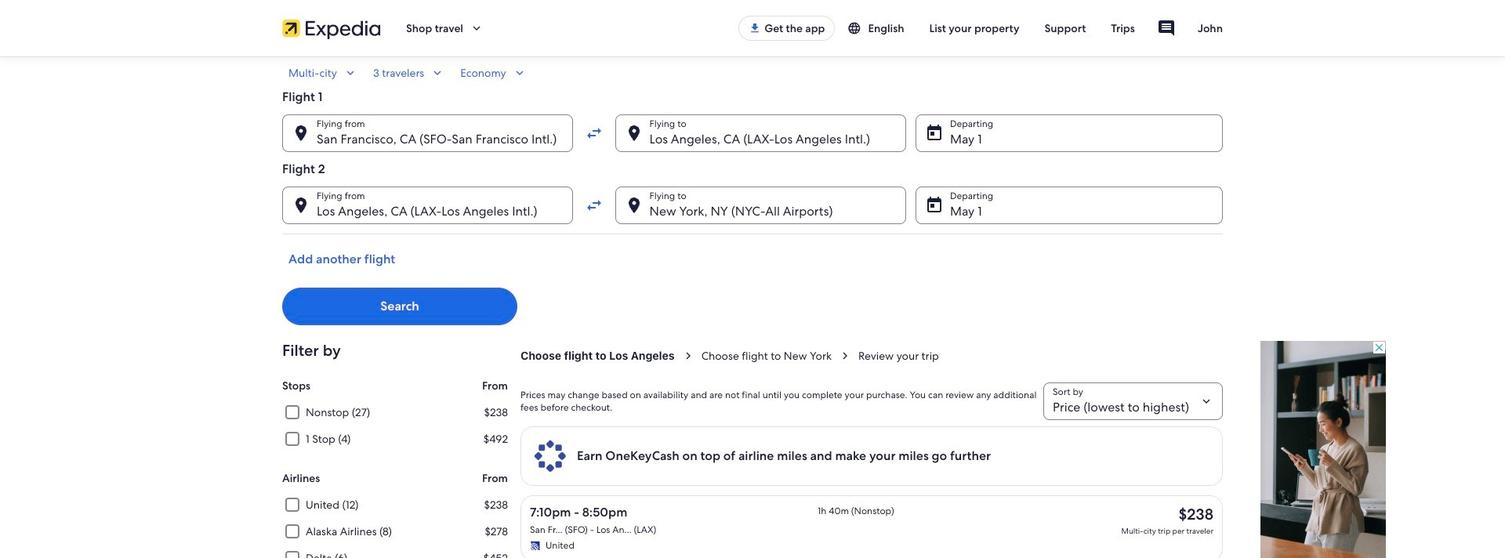 Task type: locate. For each thing, give the bounding box(es) containing it.
step 1 of 3. choose flight to los angeles. current page, choose flight to los angeles element
[[521, 349, 701, 363]]

None search field
[[282, 66, 1223, 325]]

1 horizontal spatial small image
[[848, 21, 868, 35]]

small image
[[431, 66, 445, 80], [512, 66, 527, 80]]

1 small image from the left
[[431, 66, 445, 80]]

1 horizontal spatial small image
[[512, 66, 527, 80]]

0 vertical spatial small image
[[848, 21, 868, 35]]

expedia logo image
[[282, 17, 381, 39]]

trailing image
[[470, 21, 484, 35]]

swap flight 2 origin and destination image
[[585, 196, 604, 215]]

0 horizontal spatial small image
[[431, 66, 445, 80]]

one key blue tier image
[[533, 439, 568, 474]]

small image
[[848, 21, 868, 35], [343, 66, 358, 80]]

swap flight 1 origin and destination image
[[585, 124, 604, 143]]

1 vertical spatial small image
[[343, 66, 358, 80]]



Task type: describe. For each thing, give the bounding box(es) containing it.
download the app button image
[[749, 22, 761, 34]]

communication center icon image
[[1157, 19, 1176, 38]]

2 small image from the left
[[512, 66, 527, 80]]

0 horizontal spatial small image
[[343, 66, 358, 80]]

step 2 of 3. choose flight to new york, choose flight to new york element
[[701, 349, 858, 363]]



Task type: vqa. For each thing, say whether or not it's contained in the screenshot.
swap flight 2 origin and destination IMAGE
yes



